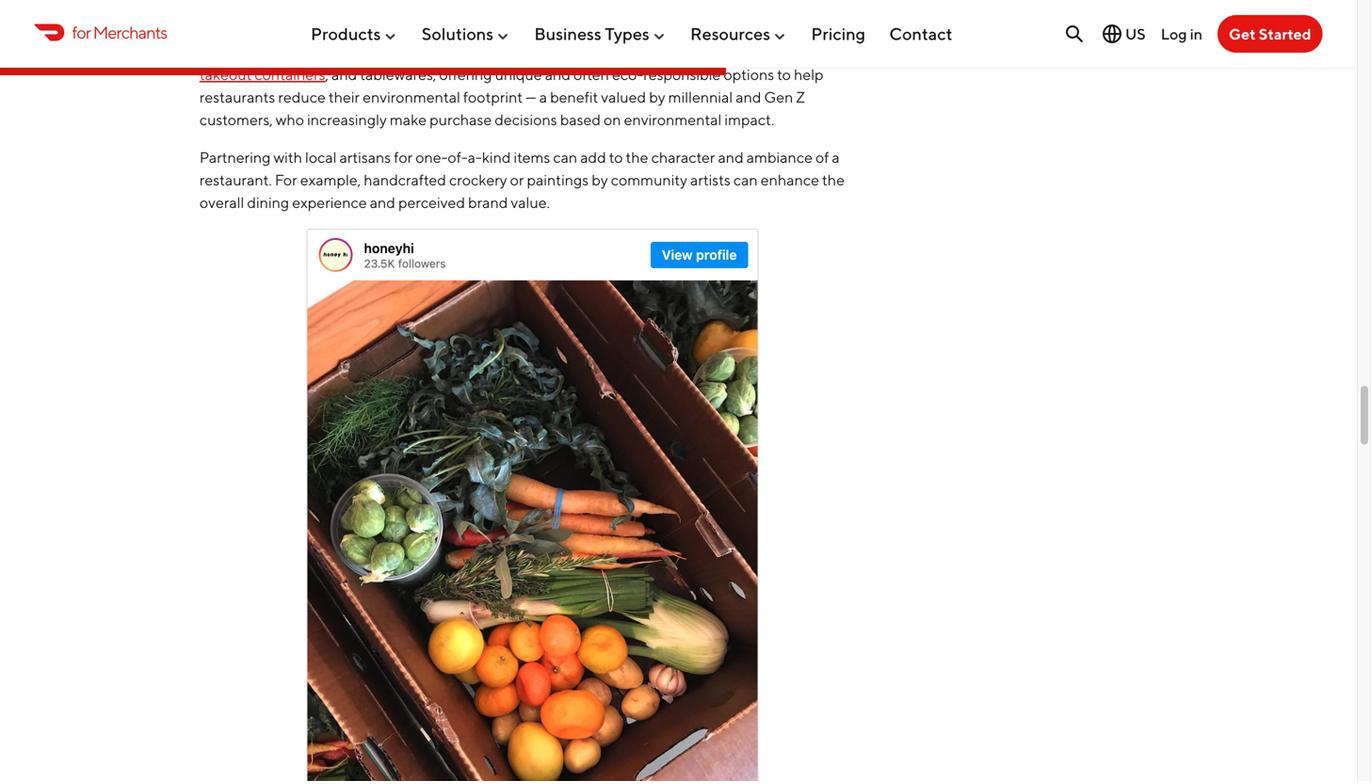 Task type: vqa. For each thing, say whether or not it's contained in the screenshot.
direct online ordering from restaurants IMAGE
no



Task type: describe. For each thing, give the bounding box(es) containing it.
perceived
[[398, 193, 465, 211]]

gen
[[765, 88, 794, 106]]

based
[[560, 111, 601, 128]]

footprint
[[463, 88, 523, 106]]

one-
[[416, 148, 448, 166]]

and up benefit
[[545, 65, 571, 83]]

character
[[652, 148, 715, 166]]

items inside "producers and suppliers also specialize in non-food items such as paper goods, cleaning products, takeout containers"
[[544, 43, 580, 61]]

restaurants
[[200, 88, 275, 106]]

and inside "producers and suppliers also specialize in non-food items such as paper goods, cleaning products, takeout containers"
[[272, 43, 297, 61]]

resources
[[691, 24, 771, 44]]

example,
[[300, 171, 361, 189]]

paintings
[[527, 171, 589, 189]]

0 horizontal spatial the
[[626, 148, 649, 166]]

goods,
[[677, 43, 722, 61]]

globe line image
[[1101, 23, 1124, 45]]

specialize
[[393, 43, 458, 61]]

log in
[[1161, 25, 1203, 43]]

, and tablewares, offering unique and often eco-responsible options to help restaurants reduce their environmental footprint — a benefit valued by millennial and gen z customers, who increasingly make purchase decisions based on environmental impact.
[[200, 65, 824, 128]]

of-
[[448, 148, 468, 166]]

log in link
[[1161, 25, 1203, 43]]

pricing link
[[812, 16, 866, 51]]

0 horizontal spatial can
[[553, 148, 578, 166]]

tablewares,
[[360, 65, 437, 83]]

get started button
[[1218, 15, 1323, 53]]

valued
[[601, 88, 646, 106]]

local
[[305, 148, 337, 166]]

by inside partnering with local artisans for one-of-a-kind items can add to the character and ambiance of a restaurant. for example, handcrafted crockery or paintings by community artists can enhance the overall dining experience and perceived brand value.
[[592, 171, 608, 189]]

add
[[581, 148, 606, 166]]

enhance
[[761, 171, 820, 189]]

help
[[794, 65, 824, 83]]

contact
[[890, 24, 953, 44]]

increasingly
[[307, 111, 387, 128]]

a for —
[[540, 88, 547, 106]]

restaurant.
[[200, 171, 272, 189]]

or
[[510, 171, 524, 189]]

make
[[390, 111, 427, 128]]

overall
[[200, 193, 244, 211]]

business types
[[534, 24, 650, 44]]

partnering with local artisans for one-of-a-kind items can add to the character and ambiance of a restaurant. for example, handcrafted crockery or paintings by community artists can enhance the overall dining experience and perceived brand value.
[[200, 148, 845, 211]]

pricing
[[812, 24, 866, 44]]

1 horizontal spatial the
[[822, 171, 845, 189]]

to inside partnering with local artisans for one-of-a-kind items can add to the character and ambiance of a restaurant. for example, handcrafted crockery or paintings by community artists can enhance the overall dining experience and perceived brand value.
[[609, 148, 623, 166]]

offering
[[439, 65, 492, 83]]

types
[[605, 24, 650, 44]]

takeout containers link
[[200, 65, 326, 83]]

unique
[[495, 65, 542, 83]]

contact link
[[890, 16, 953, 51]]

millennial
[[669, 88, 733, 106]]

partnering
[[200, 148, 271, 166]]

producers
[[200, 43, 269, 61]]

such
[[583, 43, 615, 61]]

for inside partnering with local artisans for one-of-a-kind items can add to the character and ambiance of a restaurant. for example, handcrafted crockery or paintings by community artists can enhance the overall dining experience and perceived brand value.
[[394, 148, 413, 166]]

artisans
[[340, 148, 391, 166]]

—
[[526, 88, 537, 106]]

and up artists
[[718, 148, 744, 166]]

cleaning
[[725, 43, 782, 61]]

responsible
[[644, 65, 721, 83]]

reduce
[[278, 88, 326, 106]]

of
[[816, 148, 829, 166]]

as
[[618, 43, 632, 61]]

to inside ', and tablewares, offering unique and often eco-responsible options to help restaurants reduce their environmental footprint — a benefit valued by millennial and gen z customers, who increasingly make purchase decisions based on environmental impact.'
[[777, 65, 791, 83]]

and down handcrafted
[[370, 193, 396, 211]]

started
[[1259, 25, 1312, 43]]

us
[[1126, 25, 1146, 43]]

handcrafted
[[364, 171, 446, 189]]

z
[[796, 88, 806, 106]]

decisions
[[495, 111, 557, 128]]



Task type: locate. For each thing, give the bounding box(es) containing it.
value.
[[511, 193, 550, 211]]

environmental
[[363, 88, 461, 106], [624, 111, 722, 128]]

0 horizontal spatial by
[[592, 171, 608, 189]]

merchants
[[93, 22, 167, 42]]

by
[[649, 88, 666, 106], [592, 171, 608, 189]]

who
[[276, 111, 304, 128]]

by down add
[[592, 171, 608, 189]]

community
[[611, 171, 688, 189]]

log
[[1161, 25, 1188, 43]]

1 vertical spatial environmental
[[624, 111, 722, 128]]

1 horizontal spatial by
[[649, 88, 666, 106]]

experience
[[292, 193, 367, 211]]

1 horizontal spatial a
[[832, 148, 840, 166]]

products,
[[785, 43, 849, 61]]

for merchants link
[[34, 20, 167, 45]]

a inside partnering with local artisans for one-of-a-kind items can add to the character and ambiance of a restaurant. for example, handcrafted crockery or paintings by community artists can enhance the overall dining experience and perceived brand value.
[[832, 148, 840, 166]]

1 vertical spatial to
[[609, 148, 623, 166]]

for
[[275, 171, 297, 189]]

to up gen at the top
[[777, 65, 791, 83]]

0 horizontal spatial for
[[72, 22, 91, 42]]

with
[[274, 148, 302, 166]]

0 horizontal spatial environmental
[[363, 88, 461, 106]]

in
[[1191, 25, 1203, 43], [461, 43, 474, 61]]

in up 'offering'
[[461, 43, 474, 61]]

by inside ', and tablewares, offering unique and often eco-responsible options to help restaurants reduce their environmental footprint — a benefit valued by millennial and gen z customers, who increasingly make purchase decisions based on environmental impact.'
[[649, 88, 666, 106]]

a right the —
[[540, 88, 547, 106]]

,
[[326, 65, 329, 83]]

0 vertical spatial a
[[540, 88, 547, 106]]

benefit
[[550, 88, 598, 106]]

producers and suppliers also specialize in non-food items such as paper goods, cleaning products, takeout containers
[[200, 43, 849, 83]]

1 horizontal spatial to
[[777, 65, 791, 83]]

a-
[[468, 148, 482, 166]]

get started
[[1229, 25, 1312, 43]]

resources link
[[691, 16, 788, 51]]

0 vertical spatial by
[[649, 88, 666, 106]]

for
[[72, 22, 91, 42], [394, 148, 413, 166]]

items
[[544, 43, 580, 61], [514, 148, 550, 166]]

for left merchants
[[72, 22, 91, 42]]

kind
[[482, 148, 511, 166]]

items right 'food'
[[544, 43, 580, 61]]

0 vertical spatial the
[[626, 148, 649, 166]]

1 vertical spatial can
[[734, 171, 758, 189]]

1 horizontal spatial environmental
[[624, 111, 722, 128]]

their
[[329, 88, 360, 106]]

the down of
[[822, 171, 845, 189]]

business
[[534, 24, 602, 44]]

suppliers
[[300, 43, 361, 61]]

a for of
[[832, 148, 840, 166]]

and down options
[[736, 88, 762, 106]]

1 horizontal spatial in
[[1191, 25, 1203, 43]]

in inside "producers and suppliers also specialize in non-food items such as paper goods, cleaning products, takeout containers"
[[461, 43, 474, 61]]

containers
[[255, 65, 326, 83]]

0 horizontal spatial in
[[461, 43, 474, 61]]

eco-
[[612, 65, 644, 83]]

products link
[[311, 16, 398, 51]]

the up 'community'
[[626, 148, 649, 166]]

ambiance
[[747, 148, 813, 166]]

brand
[[468, 193, 508, 211]]

by down responsible
[[649, 88, 666, 106]]

paper
[[635, 43, 674, 61]]

1 vertical spatial by
[[592, 171, 608, 189]]

crockery
[[449, 171, 507, 189]]

options
[[724, 65, 775, 83]]

get
[[1229, 25, 1256, 43]]

purchase
[[430, 111, 492, 128]]

the
[[626, 148, 649, 166], [822, 171, 845, 189]]

customers,
[[200, 111, 273, 128]]

a right of
[[832, 148, 840, 166]]

0 horizontal spatial a
[[540, 88, 547, 106]]

for up handcrafted
[[394, 148, 413, 166]]

to
[[777, 65, 791, 83], [609, 148, 623, 166]]

items inside partnering with local artisans for one-of-a-kind items can add to the character and ambiance of a restaurant. for example, handcrafted crockery or paintings by community artists can enhance the overall dining experience and perceived brand value.
[[514, 148, 550, 166]]

and
[[272, 43, 297, 61], [332, 65, 357, 83], [545, 65, 571, 83], [736, 88, 762, 106], [718, 148, 744, 166], [370, 193, 396, 211]]

can
[[553, 148, 578, 166], [734, 171, 758, 189]]

1 vertical spatial for
[[394, 148, 413, 166]]

and right ,
[[332, 65, 357, 83]]

0 vertical spatial to
[[777, 65, 791, 83]]

0 horizontal spatial to
[[609, 148, 623, 166]]

takeout
[[200, 65, 252, 83]]

1 vertical spatial the
[[822, 171, 845, 189]]

and up containers
[[272, 43, 297, 61]]

can right artists
[[734, 171, 758, 189]]

1 vertical spatial items
[[514, 148, 550, 166]]

0 vertical spatial items
[[544, 43, 580, 61]]

environmental down millennial
[[624, 111, 722, 128]]

a inside ', and tablewares, offering unique and often eco-responsible options to help restaurants reduce their environmental footprint — a benefit valued by millennial and gen z customers, who increasingly make purchase decisions based on environmental impact.'
[[540, 88, 547, 106]]

dining
[[247, 193, 289, 211]]

business types link
[[534, 16, 667, 51]]

a
[[540, 88, 547, 106], [832, 148, 840, 166]]

items up or
[[514, 148, 550, 166]]

0 vertical spatial can
[[553, 148, 578, 166]]

non-
[[476, 43, 509, 61]]

0 vertical spatial environmental
[[363, 88, 461, 106]]

on
[[604, 111, 621, 128]]

food
[[509, 43, 541, 61]]

solutions link
[[422, 16, 511, 51]]

for merchants
[[72, 22, 167, 42]]

solutions
[[422, 24, 494, 44]]

1 vertical spatial a
[[832, 148, 840, 166]]

1 horizontal spatial for
[[394, 148, 413, 166]]

in right log
[[1191, 25, 1203, 43]]

artists
[[691, 171, 731, 189]]

impact.
[[725, 111, 775, 128]]

products
[[311, 24, 381, 44]]

also
[[364, 43, 390, 61]]

0 vertical spatial for
[[72, 22, 91, 42]]

can up paintings
[[553, 148, 578, 166]]

to right add
[[609, 148, 623, 166]]

1 horizontal spatial can
[[734, 171, 758, 189]]

often
[[574, 65, 609, 83]]

environmental up make
[[363, 88, 461, 106]]



